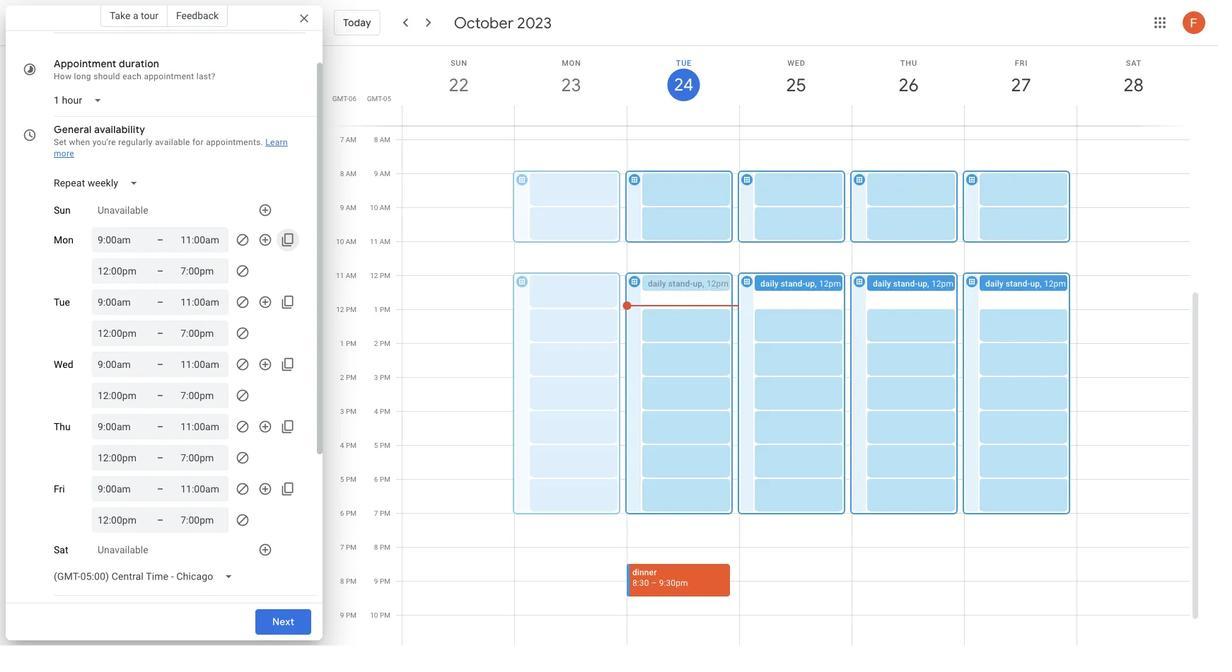 Task type: describe. For each thing, give the bounding box(es) containing it.
Start time on Fridays text field
[[98, 481, 140, 498]]

1 horizontal spatial 3 pm
[[374, 373, 391, 382]]

1 12pm from the left
[[707, 279, 729, 289]]

End time on Tuesdays text field
[[181, 294, 223, 311]]

0 horizontal spatial 2
[[340, 373, 344, 382]]

1 vertical spatial 7
[[374, 509, 378, 518]]

10 pm
[[370, 611, 391, 620]]

8:30
[[633, 578, 649, 588]]

unavailable for sat
[[98, 544, 148, 556]]

set when you're regularly available for appointments.
[[54, 137, 263, 147]]

End time on Wednesdays text field
[[181, 356, 223, 373]]

feedback button
[[168, 4, 228, 27]]

Start time on Tuesdays text field
[[98, 294, 140, 311]]

dinner
[[633, 568, 657, 578]]

0 vertical spatial 2
[[374, 339, 378, 348]]

tuesday, october 24, today element
[[668, 69, 700, 101]]

sun 22
[[448, 58, 468, 97]]

1 horizontal spatial 11 am
[[370, 237, 391, 246]]

2023
[[517, 13, 552, 33]]

0 vertical spatial 10 am
[[370, 204, 391, 212]]

23
[[561, 73, 581, 97]]

learn more link
[[54, 137, 288, 159]]

fri 27
[[1011, 58, 1031, 97]]

0 vertical spatial 12
[[370, 271, 378, 280]]

– for start time on tuesdays text field
[[157, 296, 164, 308]]

fri for fri
[[54, 483, 65, 495]]

feedback
[[176, 10, 219, 21]]

gmt-05
[[367, 94, 391, 103]]

Start time on Thursdays text field
[[98, 418, 140, 435]]

end time on mondays text field for start time on mondays text field
[[181, 263, 223, 280]]

27
[[1011, 73, 1031, 97]]

0 horizontal spatial 1
[[340, 339, 344, 348]]

end time on mondays text field for start time on mondays text box
[[181, 231, 223, 248]]

1 up from the left
[[693, 279, 703, 289]]

end time on thursdays text field for start time on thursdays text field
[[181, 418, 223, 435]]

2 vertical spatial 10
[[370, 611, 378, 620]]

0 vertical spatial 1 pm
[[374, 305, 391, 314]]

tue for tue
[[54, 296, 70, 308]]

1 vertical spatial 12
[[336, 305, 344, 314]]

today button
[[334, 6, 381, 40]]

05
[[383, 94, 391, 103]]

1 vertical spatial 6 pm
[[340, 509, 357, 518]]

tue 24
[[674, 58, 693, 96]]

gmt- for 05
[[367, 94, 383, 103]]

0 horizontal spatial 11 am
[[336, 271, 357, 280]]

1 vertical spatial 6
[[340, 509, 344, 518]]

0 vertical spatial 7
[[340, 136, 344, 144]]

7 am
[[340, 136, 357, 144]]

1 horizontal spatial 12 pm
[[370, 271, 391, 280]]

0 vertical spatial 2 pm
[[374, 339, 391, 348]]

mon 23
[[561, 58, 582, 97]]

1 vertical spatial 8 pm
[[340, 577, 357, 586]]

availability
[[94, 123, 145, 136]]

a
[[133, 10, 138, 21]]

sun for sun 22
[[451, 58, 468, 67]]

1 vertical spatial 4
[[340, 441, 344, 450]]

– for start time on mondays text box
[[157, 234, 164, 246]]

3 , from the left
[[928, 279, 930, 289]]

duration
[[119, 57, 159, 70]]

1 vertical spatial 10 am
[[336, 237, 357, 246]]

appointment
[[144, 71, 194, 81]]

learn more
[[54, 137, 288, 159]]

1 , from the left
[[703, 279, 705, 289]]

thursday, october 26 element
[[893, 69, 926, 101]]

0 horizontal spatial 5 pm
[[340, 475, 357, 484]]

how
[[54, 71, 72, 81]]

28 column header
[[1077, 46, 1191, 126]]

1 vertical spatial 12 pm
[[336, 305, 357, 314]]

Start time on Mondays text field
[[98, 263, 140, 280]]

1 horizontal spatial 11
[[370, 237, 378, 246]]

each
[[123, 71, 142, 81]]

regularly
[[118, 137, 153, 147]]

last?
[[197, 71, 215, 81]]

end time on thursdays text field for start time on thursdays text box
[[181, 449, 223, 466]]

– for start time on tuesdays text box
[[157, 327, 164, 339]]

22 column header
[[402, 46, 515, 126]]

3 stand- from the left
[[894, 279, 918, 289]]

0 vertical spatial 8 am
[[374, 136, 391, 144]]

should
[[94, 71, 120, 81]]

3 daily from the left
[[873, 279, 892, 289]]

take
[[110, 10, 131, 21]]

4 , from the left
[[1041, 279, 1043, 289]]

0 horizontal spatial 3
[[340, 407, 344, 416]]

2 vertical spatial 7
[[340, 543, 344, 552]]

october
[[454, 13, 514, 33]]

0 vertical spatial 3
[[374, 373, 378, 382]]

– inside dinner 8:30 – 9:30pm
[[652, 578, 657, 588]]

9:30pm
[[659, 578, 688, 588]]

– for end time on wednesdays text box start time on wednesdays text box
[[157, 359, 164, 370]]

27 column header
[[965, 46, 1078, 126]]

sat for sat
[[54, 544, 68, 556]]

1 horizontal spatial 9 am
[[374, 170, 391, 178]]

1 vertical spatial 10
[[336, 237, 344, 246]]

available
[[155, 137, 190, 147]]

2 daily from the left
[[761, 279, 779, 289]]

wednesday, october 25 element
[[780, 69, 813, 101]]

24
[[674, 74, 693, 96]]

wed for wed 25
[[788, 58, 806, 67]]

today
[[343, 16, 371, 29]]

learn
[[266, 137, 288, 147]]

3 12pm from the left
[[932, 279, 954, 289]]

25 column header
[[740, 46, 853, 126]]

Start time on Mondays text field
[[98, 231, 140, 248]]

1 vertical spatial 7 pm
[[340, 543, 357, 552]]

for
[[192, 137, 204, 147]]



Task type: vqa. For each thing, say whether or not it's contained in the screenshot.


Task type: locate. For each thing, give the bounding box(es) containing it.
1 gmt- from the left
[[333, 94, 349, 103]]

0 vertical spatial 5 pm
[[374, 441, 391, 450]]

thu for thu 26
[[901, 58, 918, 67]]

0 horizontal spatial 9 pm
[[340, 611, 357, 620]]

grid
[[328, 46, 1202, 646]]

unavailable up start time on mondays text box
[[98, 204, 148, 216]]

gmt- right 06 on the left top of the page
[[367, 94, 383, 103]]

start time on wednesdays text field down start time on tuesdays text box
[[98, 356, 140, 373]]

0 vertical spatial 10
[[370, 204, 378, 212]]

1 horizontal spatial 3
[[374, 373, 378, 382]]

1 vertical spatial 9 am
[[340, 204, 357, 212]]

sat 28
[[1123, 58, 1144, 97]]

0 horizontal spatial 8 pm
[[340, 577, 357, 586]]

5 pm
[[374, 441, 391, 450], [340, 475, 357, 484]]

grid containing 22
[[328, 46, 1202, 646]]

tue up 24
[[676, 58, 692, 67]]

9 pm left 10 pm
[[340, 611, 357, 620]]

3 daily stand-up , 12pm from the left
[[873, 279, 954, 289]]

1 horizontal spatial 4
[[374, 407, 378, 416]]

0 horizontal spatial 6 pm
[[340, 509, 357, 518]]

gmt-
[[333, 94, 349, 103], [367, 94, 383, 103]]

0 horizontal spatial 4
[[340, 441, 344, 450]]

1 vertical spatial sun
[[54, 204, 71, 216]]

2 unavailable from the top
[[98, 544, 148, 556]]

daily
[[648, 279, 667, 289], [761, 279, 779, 289], [873, 279, 892, 289], [986, 279, 1004, 289]]

sun for sun
[[54, 204, 71, 216]]

appointment duration how long should each appointment last?
[[54, 57, 215, 81]]

0 horizontal spatial 10 am
[[336, 237, 357, 246]]

– right start time on thursdays text box
[[157, 452, 164, 464]]

more
[[54, 149, 74, 159]]

unavailable
[[98, 204, 148, 216], [98, 544, 148, 556]]

0 vertical spatial fri
[[1016, 58, 1029, 67]]

Start time on Fridays text field
[[98, 512, 140, 529]]

1 horizontal spatial 6
[[374, 475, 378, 484]]

End time on Tuesdays text field
[[181, 325, 223, 342]]

– left end time on tuesdays text box
[[157, 296, 164, 308]]

– left end time on tuesdays text field on the left of the page
[[157, 327, 164, 339]]

1 horizontal spatial 5 pm
[[374, 441, 391, 450]]

1 vertical spatial sat
[[54, 544, 68, 556]]

– right 8:30
[[652, 578, 657, 588]]

– left end time on wednesdays text box
[[157, 359, 164, 370]]

– left end time on fridays text field
[[157, 483, 164, 495]]

2 12pm from the left
[[820, 279, 842, 289]]

next
[[272, 616, 294, 629]]

0 vertical spatial 4 pm
[[374, 407, 391, 416]]

End time on Thursdays text field
[[181, 418, 223, 435], [181, 449, 223, 466]]

1 horizontal spatial 12
[[370, 271, 378, 280]]

1 vertical spatial tue
[[54, 296, 70, 308]]

wed for wed
[[54, 359, 73, 370]]

2 , from the left
[[816, 279, 817, 289]]

am
[[346, 136, 357, 144], [380, 136, 391, 144], [346, 170, 357, 178], [380, 170, 391, 178], [346, 204, 357, 212], [380, 204, 391, 212], [346, 237, 357, 246], [380, 237, 391, 246], [346, 271, 357, 280]]

general availability
[[54, 123, 145, 136]]

appointments.
[[206, 137, 263, 147]]

23 column header
[[515, 46, 628, 126]]

4 daily stand-up , 12pm from the left
[[986, 279, 1067, 289]]

0 vertical spatial sat
[[1127, 58, 1143, 67]]

sat for sat 28
[[1127, 58, 1143, 67]]

11
[[370, 237, 378, 246], [336, 271, 344, 280]]

1 horizontal spatial thu
[[901, 58, 918, 67]]

1
[[374, 305, 378, 314], [340, 339, 344, 348]]

thu inside thu 26
[[901, 58, 918, 67]]

daily stand-up , 12pm
[[648, 279, 729, 289], [761, 279, 842, 289], [873, 279, 954, 289], [986, 279, 1067, 289]]

general
[[54, 123, 92, 136]]

1 horizontal spatial 6 pm
[[374, 475, 391, 484]]

fri left start time on fridays text field
[[54, 483, 65, 495]]

1 daily from the left
[[648, 279, 667, 289]]

10 am
[[370, 204, 391, 212], [336, 237, 357, 246]]

10
[[370, 204, 378, 212], [336, 237, 344, 246], [370, 611, 378, 620]]

long
[[74, 71, 91, 81]]

october 2023
[[454, 13, 552, 33]]

0 horizontal spatial fri
[[54, 483, 65, 495]]

1 vertical spatial unavailable
[[98, 544, 148, 556]]

1 vertical spatial 1
[[340, 339, 344, 348]]

1 pm
[[374, 305, 391, 314], [340, 339, 357, 348]]

1 vertical spatial 3
[[340, 407, 344, 416]]

None field
[[48, 88, 113, 113], [48, 171, 149, 196], [48, 564, 244, 590], [48, 88, 113, 113], [48, 171, 149, 196], [48, 564, 244, 590]]

thu up thursday, october 26 element
[[901, 58, 918, 67]]

1 vertical spatial 5 pm
[[340, 475, 357, 484]]

0 horizontal spatial 6
[[340, 509, 344, 518]]

4
[[374, 407, 378, 416], [340, 441, 344, 450]]

pm
[[380, 271, 391, 280], [346, 305, 357, 314], [380, 305, 391, 314], [346, 339, 357, 348], [380, 339, 391, 348], [346, 373, 357, 382], [380, 373, 391, 382], [346, 407, 357, 416], [380, 407, 391, 416], [346, 441, 357, 450], [380, 441, 391, 450], [346, 475, 357, 484], [380, 475, 391, 484], [346, 509, 357, 518], [380, 509, 391, 518], [346, 543, 357, 552], [380, 543, 391, 552], [346, 577, 357, 586], [380, 577, 391, 586], [346, 611, 357, 620], [380, 611, 391, 620]]

0 horizontal spatial 12 pm
[[336, 305, 357, 314]]

1 horizontal spatial 2
[[374, 339, 378, 348]]

mon
[[562, 58, 582, 67], [54, 234, 74, 246]]

1 vertical spatial 9 pm
[[340, 611, 357, 620]]

0 vertical spatial tue
[[676, 58, 692, 67]]

,
[[703, 279, 705, 289], [816, 279, 817, 289], [928, 279, 930, 289], [1041, 279, 1043, 289]]

0 vertical spatial 6
[[374, 475, 378, 484]]

8
[[374, 136, 378, 144], [340, 170, 344, 178], [374, 543, 378, 552], [340, 577, 344, 586]]

1 end time on thursdays text field from the top
[[181, 418, 223, 435]]

–
[[157, 234, 164, 246], [157, 265, 164, 277], [157, 296, 164, 308], [157, 327, 164, 339], [157, 359, 164, 370], [157, 390, 164, 401], [157, 421, 164, 432], [157, 452, 164, 464], [157, 483, 164, 495], [157, 514, 164, 526], [652, 578, 657, 588]]

1 daily stand-up , 12pm from the left
[[648, 279, 729, 289]]

0 vertical spatial thu
[[901, 58, 918, 67]]

wed inside wed 25
[[788, 58, 806, 67]]

Start time on Wednesdays text field
[[98, 356, 140, 373], [98, 387, 140, 404]]

9 pm up 10 pm
[[374, 577, 391, 586]]

– for start time on fridays text box in the left of the page
[[157, 514, 164, 526]]

9
[[374, 170, 378, 178], [340, 204, 344, 212], [374, 577, 378, 586], [340, 611, 344, 620]]

6 pm
[[374, 475, 391, 484], [340, 509, 357, 518]]

1 horizontal spatial wed
[[788, 58, 806, 67]]

1 vertical spatial wed
[[54, 359, 73, 370]]

0 vertical spatial 11
[[370, 237, 378, 246]]

1 start time on wednesdays text field from the top
[[98, 356, 140, 373]]

dinner 8:30 – 9:30pm
[[633, 568, 688, 588]]

unavailable down start time on fridays text box in the left of the page
[[98, 544, 148, 556]]

0 vertical spatial end time on thursdays text field
[[181, 418, 223, 435]]

saturday, october 28 element
[[1118, 69, 1151, 101]]

– right start time on mondays text box
[[157, 234, 164, 246]]

mon left start time on mondays text box
[[54, 234, 74, 246]]

– right start time on fridays text box in the left of the page
[[157, 514, 164, 526]]

0 horizontal spatial tue
[[54, 296, 70, 308]]

0 horizontal spatial 4 pm
[[340, 441, 357, 450]]

Start time on Tuesdays text field
[[98, 325, 140, 342]]

fri up friday, october 27 element
[[1016, 58, 1029, 67]]

1 vertical spatial thu
[[54, 421, 71, 433]]

end time on thursdays text field down end time on wednesdays text field
[[181, 418, 223, 435]]

11 am
[[370, 237, 391, 246], [336, 271, 357, 280]]

2 up from the left
[[806, 279, 816, 289]]

– left end time on wednesdays text field
[[157, 390, 164, 401]]

8 am down 7 am
[[340, 170, 357, 178]]

thu left start time on thursdays text field
[[54, 421, 71, 433]]

1 vertical spatial 1 pm
[[340, 339, 357, 348]]

1 vertical spatial 2 pm
[[340, 373, 357, 382]]

stand-
[[669, 279, 693, 289], [781, 279, 806, 289], [894, 279, 918, 289], [1006, 279, 1031, 289]]

0 vertical spatial 8 pm
[[374, 543, 391, 552]]

gmt-06
[[333, 94, 357, 103]]

1 vertical spatial fri
[[54, 483, 65, 495]]

fri
[[1016, 58, 1029, 67], [54, 483, 65, 495]]

1 end time on mondays text field from the top
[[181, 231, 223, 248]]

End time on Wednesdays text field
[[181, 387, 223, 404]]

0 vertical spatial 7 pm
[[374, 509, 391, 518]]

fri inside fri 27
[[1016, 58, 1029, 67]]

sat
[[1127, 58, 1143, 67], [54, 544, 68, 556]]

0 vertical spatial 12 pm
[[370, 271, 391, 280]]

12pm
[[707, 279, 729, 289], [820, 279, 842, 289], [932, 279, 954, 289], [1045, 279, 1067, 289]]

– for start time on fridays text field
[[157, 483, 164, 495]]

take a tour button
[[100, 4, 168, 27]]

1 horizontal spatial 10 am
[[370, 204, 391, 212]]

0 vertical spatial 9 am
[[374, 170, 391, 178]]

1 vertical spatial 8 am
[[340, 170, 357, 178]]

tue for tue 24
[[676, 58, 692, 67]]

0 horizontal spatial 12
[[336, 305, 344, 314]]

1 horizontal spatial 7 pm
[[374, 509, 391, 518]]

26 column header
[[852, 46, 965, 126]]

mon up monday, october 23 'element'
[[562, 58, 582, 67]]

1 horizontal spatial 5
[[374, 441, 378, 450]]

you're
[[92, 137, 116, 147]]

0 horizontal spatial thu
[[54, 421, 71, 433]]

tue left start time on tuesdays text field
[[54, 296, 70, 308]]

when
[[69, 137, 90, 147]]

sun up sunday, october 22 element
[[451, 58, 468, 67]]

3 up from the left
[[918, 279, 928, 289]]

2 daily stand-up , 12pm from the left
[[761, 279, 842, 289]]

Start time on Thursdays text field
[[98, 449, 140, 466]]

0 horizontal spatial 3 pm
[[340, 407, 357, 416]]

sun down more
[[54, 204, 71, 216]]

next button
[[255, 605, 311, 639]]

– right start time on thursdays text field
[[157, 421, 164, 432]]

1 vertical spatial 4 pm
[[340, 441, 357, 450]]

1 horizontal spatial fri
[[1016, 58, 1029, 67]]

0 vertical spatial mon
[[562, 58, 582, 67]]

unavailable for sun
[[98, 204, 148, 216]]

End time on Mondays text field
[[181, 231, 223, 248], [181, 263, 223, 280]]

0 vertical spatial 9 pm
[[374, 577, 391, 586]]

2 end time on mondays text field from the top
[[181, 263, 223, 280]]

06
[[349, 94, 357, 103]]

start time on wednesdays text field up start time on thursdays text field
[[98, 387, 140, 404]]

End time on Fridays text field
[[181, 512, 223, 529]]

4 pm
[[374, 407, 391, 416], [340, 441, 357, 450]]

0 horizontal spatial sat
[[54, 544, 68, 556]]

3 pm
[[374, 373, 391, 382], [340, 407, 357, 416]]

1 horizontal spatial 9 pm
[[374, 577, 391, 586]]

sat inside sat 28
[[1127, 58, 1143, 67]]

gmt- for 06
[[333, 94, 349, 103]]

wed 25
[[786, 58, 806, 97]]

mon for mon 23
[[562, 58, 582, 67]]

25
[[786, 73, 806, 97]]

1 stand- from the left
[[669, 279, 693, 289]]

8 am right 7 am
[[374, 136, 391, 144]]

end time on thursdays text field up end time on fridays text field
[[181, 449, 223, 466]]

0 horizontal spatial sun
[[54, 204, 71, 216]]

sunday, october 22 element
[[443, 69, 475, 101]]

6
[[374, 475, 378, 484], [340, 509, 344, 518]]

appointment
[[54, 57, 116, 70]]

5
[[374, 441, 378, 450], [340, 475, 344, 484]]

7 pm
[[374, 509, 391, 518], [340, 543, 357, 552]]

sun inside sun 22
[[451, 58, 468, 67]]

12 pm
[[370, 271, 391, 280], [336, 305, 357, 314]]

4 up from the left
[[1031, 279, 1041, 289]]

sun
[[451, 58, 468, 67], [54, 204, 71, 216]]

set
[[54, 137, 67, 147]]

0 vertical spatial 6 pm
[[374, 475, 391, 484]]

1 horizontal spatial gmt-
[[367, 94, 383, 103]]

4 daily from the left
[[986, 279, 1004, 289]]

1 horizontal spatial 8 pm
[[374, 543, 391, 552]]

1 vertical spatial 11
[[336, 271, 344, 280]]

mon inside mon 23
[[562, 58, 582, 67]]

2 start time on wednesdays text field from the top
[[98, 387, 140, 404]]

tue
[[676, 58, 692, 67], [54, 296, 70, 308]]

2 end time on thursdays text field from the top
[[181, 449, 223, 466]]

start time on wednesdays text field for end time on wednesdays text box
[[98, 356, 140, 373]]

3
[[374, 373, 378, 382], [340, 407, 344, 416]]

9 am
[[374, 170, 391, 178], [340, 204, 357, 212]]

1 horizontal spatial 2 pm
[[374, 339, 391, 348]]

0 horizontal spatial 1 pm
[[340, 339, 357, 348]]

thu
[[901, 58, 918, 67], [54, 421, 71, 433]]

– for start time on mondays text field
[[157, 265, 164, 277]]

take a tour
[[110, 10, 158, 21]]

1 horizontal spatial 4 pm
[[374, 407, 391, 416]]

2 pm
[[374, 339, 391, 348], [340, 373, 357, 382]]

– for start time on thursdays text box
[[157, 452, 164, 464]]

tour
[[141, 10, 158, 21]]

up
[[693, 279, 703, 289], [806, 279, 816, 289], [918, 279, 928, 289], [1031, 279, 1041, 289]]

0 horizontal spatial 11
[[336, 271, 344, 280]]

start time on wednesdays text field for end time on wednesdays text field
[[98, 387, 140, 404]]

28
[[1123, 73, 1144, 97]]

fri for fri 27
[[1016, 58, 1029, 67]]

1 unavailable from the top
[[98, 204, 148, 216]]

– for end time on wednesdays text field's start time on wednesdays text box
[[157, 390, 164, 401]]

8 am
[[374, 136, 391, 144], [340, 170, 357, 178]]

Add title text field
[[54, 11, 306, 32]]

1 vertical spatial end time on thursdays text field
[[181, 449, 223, 466]]

0 vertical spatial wed
[[788, 58, 806, 67]]

0 vertical spatial 3 pm
[[374, 373, 391, 382]]

– for start time on thursdays text field
[[157, 421, 164, 432]]

1 vertical spatial start time on wednesdays text field
[[98, 387, 140, 404]]

thu for thu
[[54, 421, 71, 433]]

2
[[374, 339, 378, 348], [340, 373, 344, 382]]

monday, october 23 element
[[555, 69, 588, 101]]

tue inside tue 24
[[676, 58, 692, 67]]

24 column header
[[627, 46, 740, 126]]

gmt- left gmt-05
[[333, 94, 349, 103]]

0 vertical spatial sun
[[451, 58, 468, 67]]

2 stand- from the left
[[781, 279, 806, 289]]

8 pm
[[374, 543, 391, 552], [340, 577, 357, 586]]

friday, october 27 element
[[1005, 69, 1038, 101]]

0 vertical spatial 1
[[374, 305, 378, 314]]

0 horizontal spatial 9 am
[[340, 204, 357, 212]]

22
[[448, 73, 468, 97]]

thu 26
[[898, 58, 918, 97]]

2 gmt- from the left
[[367, 94, 383, 103]]

26
[[898, 73, 918, 97]]

– right start time on mondays text field
[[157, 265, 164, 277]]

0 vertical spatial unavailable
[[98, 204, 148, 216]]

4 stand- from the left
[[1006, 279, 1031, 289]]

mon for mon
[[54, 234, 74, 246]]

4 12pm from the left
[[1045, 279, 1067, 289]]

0 vertical spatial 11 am
[[370, 237, 391, 246]]

End time on Fridays text field
[[181, 481, 223, 498]]

7
[[340, 136, 344, 144], [374, 509, 378, 518], [340, 543, 344, 552]]

9 pm
[[374, 577, 391, 586], [340, 611, 357, 620]]

0 horizontal spatial 8 am
[[340, 170, 357, 178]]

1 vertical spatial 5
[[340, 475, 344, 484]]



